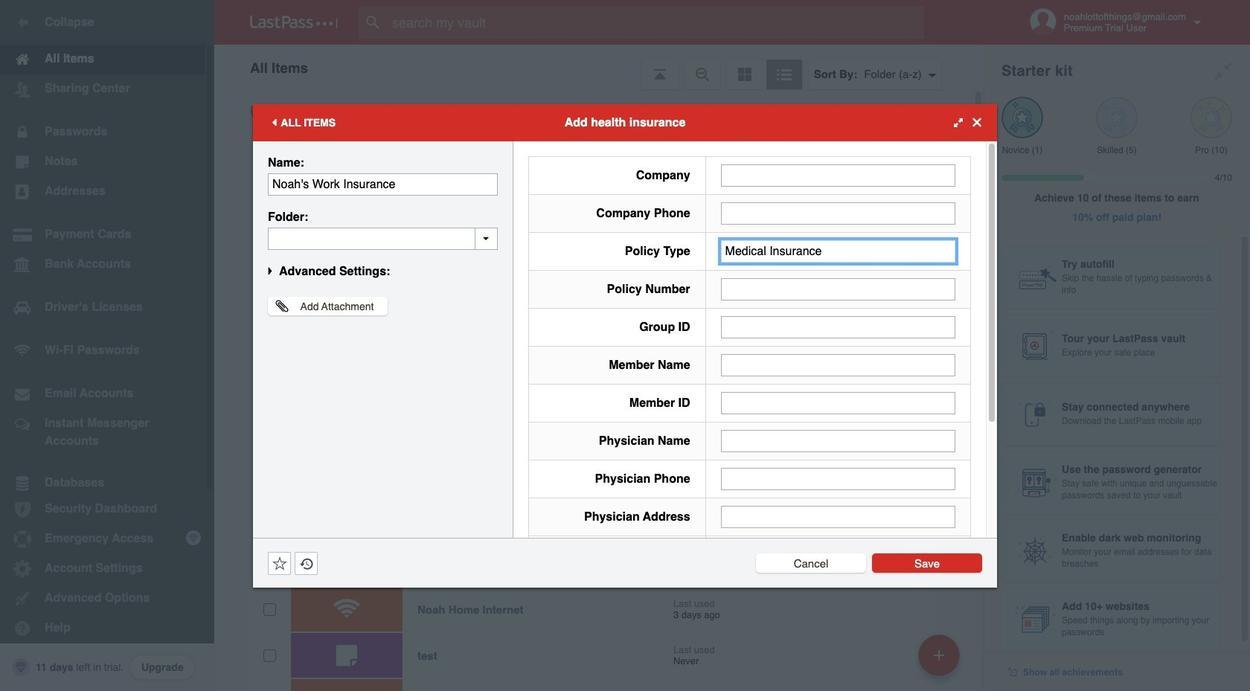 Task type: locate. For each thing, give the bounding box(es) containing it.
vault options navigation
[[214, 45, 984, 89]]

dialog
[[253, 104, 998, 682]]

None text field
[[721, 202, 956, 224], [721, 240, 956, 262], [721, 278, 956, 300], [721, 316, 956, 338], [721, 354, 956, 376], [721, 430, 956, 452], [721, 468, 956, 490], [721, 202, 956, 224], [721, 240, 956, 262], [721, 278, 956, 300], [721, 316, 956, 338], [721, 354, 956, 376], [721, 430, 956, 452], [721, 468, 956, 490]]

new item navigation
[[914, 631, 969, 692]]

None text field
[[721, 164, 956, 187], [268, 173, 498, 195], [268, 227, 498, 250], [721, 392, 956, 414], [721, 506, 956, 528], [721, 164, 956, 187], [268, 173, 498, 195], [268, 227, 498, 250], [721, 392, 956, 414], [721, 506, 956, 528]]



Task type: describe. For each thing, give the bounding box(es) containing it.
main navigation navigation
[[0, 0, 214, 692]]

lastpass image
[[250, 16, 338, 29]]

Search search field
[[359, 6, 954, 39]]

search my vault text field
[[359, 6, 954, 39]]

new item image
[[934, 650, 945, 661]]



